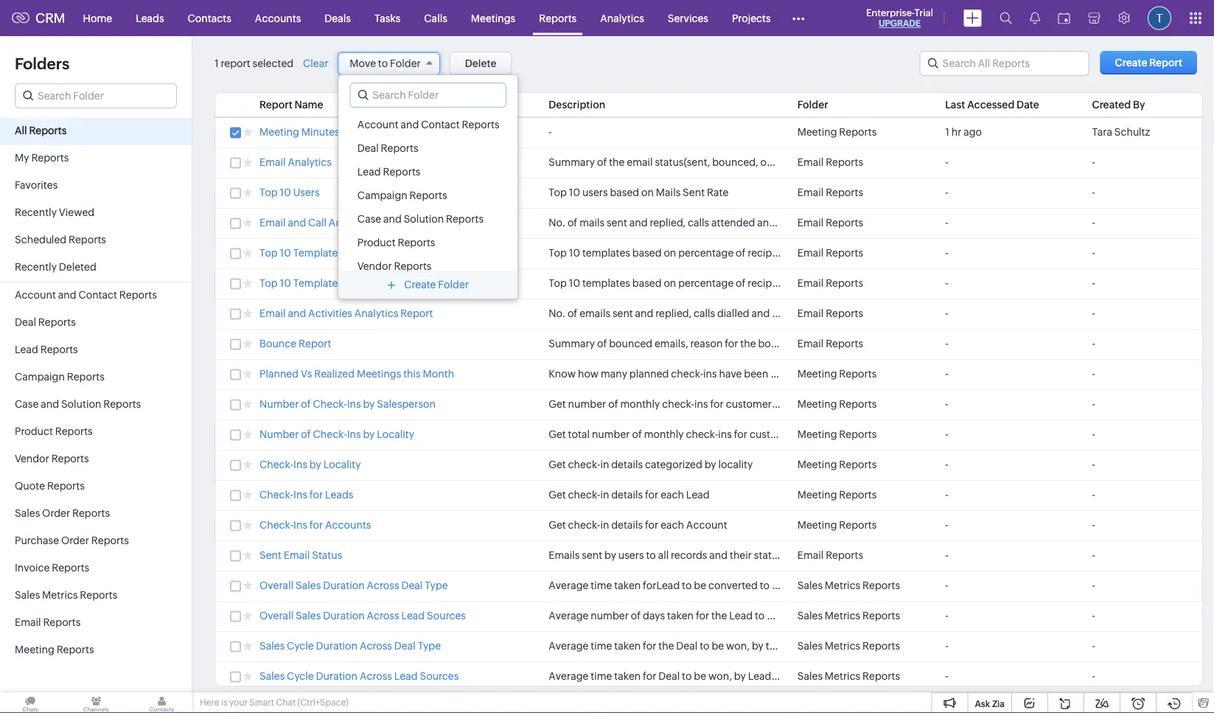 Task type: describe. For each thing, give the bounding box(es) containing it.
emails
[[580, 308, 611, 319]]

to inside field
[[378, 58, 388, 69]]

analytics down click
[[355, 308, 399, 319]]

sources
[[956, 610, 993, 622]]

home link
[[71, 0, 124, 36]]

emails sent by users to all records and their status
[[549, 550, 783, 561]]

based for top 10 users based on mails sent rate
[[610, 187, 640, 198]]

sales metrics reports for average time taken forlead to be converted to deal of different type
[[798, 580, 901, 592]]

email reports link
[[0, 610, 192, 637]]

1 bounce from the left
[[842, 338, 879, 350]]

and up bounce report
[[288, 308, 306, 319]]

1 vertical spatial account and contact reports
[[15, 289, 157, 301]]

last accessed date
[[946, 99, 1040, 111]]

top for top 10 users based on mails sent rate
[[549, 187, 567, 198]]

by right created
[[1134, 99, 1146, 111]]

0 horizontal spatial leads
[[136, 12, 164, 24]]

deleted
[[59, 261, 96, 273]]

1 horizontal spatial sent
[[683, 187, 705, 198]]

deal down average time taken for the deal to be won, by type
[[659, 671, 680, 682]]

1 vertical spatial contact
[[78, 289, 117, 301]]

get for get check-in details for each lead
[[549, 489, 566, 501]]

replied, for attended
[[650, 217, 686, 229]]

from
[[869, 610, 892, 622]]

planned
[[630, 368, 669, 380]]

details for locality
[[612, 459, 643, 471]]

ins for for
[[695, 398, 709, 410]]

deals
[[325, 12, 351, 24]]

campaign reports inside option
[[357, 190, 447, 201]]

scheduled
[[15, 234, 67, 246]]

check- inside number of check-ins by locality link
[[313, 429, 347, 440]]

the left "current" in the right bottom of the page
[[821, 368, 837, 380]]

invoice
[[15, 562, 50, 574]]

and left the clicked)
[[803, 156, 821, 168]]

of down top 10 templates based on percentage of recipients who have opened the email
[[736, 277, 746, 289]]

cycle for sales cycle duration across deal type
[[287, 640, 314, 652]]

and down deleted
[[58, 289, 76, 301]]

mails
[[656, 187, 681, 198]]

based right the clicked)
[[863, 156, 892, 168]]

my reports
[[15, 152, 69, 164]]

sales metrics reports for average time taken for the deal to be won, by type
[[798, 640, 901, 652]]

time for average time taken forlead to be converted to deal of different type
[[591, 580, 613, 592]]

templates for top 10 templates based on percentage of recipients who have opened the email
[[583, 247, 631, 259]]

by right missed in the top right of the page
[[814, 217, 826, 229]]

selected
[[253, 58, 294, 69]]

deal reports link
[[0, 310, 192, 337]]

channels image
[[66, 693, 126, 713]]

in right realized
[[811, 368, 819, 380]]

projects link
[[721, 0, 783, 36]]

number of check-ins by salesperson link
[[260, 398, 436, 412]]

by left source
[[735, 671, 746, 682]]

on for top 10 templates based on percentage of recipients who have opened the email
[[664, 247, 677, 259]]

product reports inside product reports option
[[357, 237, 435, 249]]

email analytics
[[260, 156, 332, 168]]

to down "average time taken forlead to be converted to deal of different type"
[[755, 610, 765, 622]]

enterprise-
[[867, 7, 915, 18]]

summary of the email status(sent, bounced, opened, and clicked) based on date, template, module and user
[[549, 156, 1063, 168]]

sales cycle duration across lead sources link
[[260, 671, 459, 685]]

to up average time taken for deal to be won, by lead source
[[700, 640, 710, 652]]

1 vertical spatial case and solution reports
[[15, 398, 141, 410]]

2 vertical spatial account
[[687, 519, 728, 531]]

date,
[[909, 156, 933, 168]]

rate for top 10 templates based on percentage of recipients who have clicked the email
[[385, 277, 407, 289]]

email reports for by
[[798, 217, 864, 229]]

2 vertical spatial folder
[[438, 279, 469, 291]]

status
[[755, 550, 783, 561]]

meeting reports for for
[[798, 398, 877, 410]]

check-ins for accounts
[[260, 519, 371, 531]]

deal reports inside 'option'
[[357, 142, 418, 154]]

for down get check-in details categorized by locality
[[645, 489, 659, 501]]

for down check-ins for leads link
[[310, 519, 323, 531]]

1 vertical spatial accounts
[[325, 519, 371, 531]]

ins inside the number of check-ins by salesperson link
[[347, 398, 361, 410]]

10 for top 10 users based on mails sent rate
[[569, 187, 581, 198]]

of down many
[[609, 398, 619, 410]]

top for top 10 users
[[260, 187, 278, 198]]

campaign reports link
[[0, 364, 192, 392]]

time for average time taken for deal to be won, by lead source
[[591, 671, 613, 682]]

purchase order reports
[[15, 535, 129, 547]]

vendor reports inside vendor reports 'option'
[[357, 260, 431, 272]]

to left all
[[646, 550, 656, 561]]

time for average time taken for the deal to be won, by type
[[591, 640, 613, 652]]

is
[[221, 698, 228, 708]]

1 horizontal spatial locality
[[817, 429, 852, 440]]

sales cycle duration across deal type link
[[260, 640, 441, 654]]

for down know how many planned check-ins have been realized in the current month
[[711, 398, 724, 410]]

by right 'completed' on the bottom right of page
[[834, 398, 846, 410]]

ins inside number of check-ins by locality link
[[347, 429, 361, 440]]

average for average time taken for the deal to be won, by type
[[549, 640, 589, 652]]

scheduled reports
[[15, 234, 106, 246]]

number for number of check-ins by salesperson
[[260, 398, 299, 410]]

type for sales cycle duration across deal type
[[418, 640, 441, 652]]

get number of monthly check-ins for customers completed by each salesperson
[[549, 398, 932, 410]]

0 vertical spatial each
[[848, 398, 871, 410]]

0 horizontal spatial search folder text field
[[15, 84, 176, 108]]

meeting for get check-in details for each account
[[798, 519, 838, 531]]

1 vertical spatial sent
[[260, 550, 282, 561]]

month
[[877, 368, 908, 380]]

the right clicked
[[883, 277, 898, 289]]

crm
[[35, 11, 65, 26]]

in for get check-in details categorized by locality
[[601, 459, 610, 471]]

case and solution reports inside 'case and solution reports' option
[[357, 213, 484, 225]]

deal left from
[[845, 610, 867, 622]]

analytics up users
[[288, 156, 332, 168]]

deal down the recently deleted
[[15, 316, 36, 328]]

sent for mails
[[607, 217, 628, 229]]

1 vertical spatial campaign reports
[[15, 371, 105, 383]]

folder inside field
[[390, 58, 421, 69]]

check-ins by locality link
[[260, 459, 361, 473]]

opened,
[[761, 156, 801, 168]]

for right reason
[[725, 338, 739, 350]]

the left record
[[930, 338, 945, 350]]

email and activities analytics report
[[260, 308, 433, 319]]

recently for recently viewed
[[15, 207, 57, 218]]

1 salesperson from the left
[[377, 398, 436, 410]]

email reports for events,
[[798, 308, 864, 319]]

of up top 10 users based on mails sent rate
[[597, 156, 607, 168]]

deal down overall sales duration across lead sources link
[[395, 640, 416, 652]]

rate for top 10 templates based on percentage of recipients who have opened the email
[[388, 247, 410, 259]]

lead inside option
[[357, 166, 381, 178]]

meeting reports for lead
[[798, 489, 877, 501]]

10 for top 10 templates by click rate
[[280, 277, 291, 289]]

1 horizontal spatial meetings
[[471, 12, 516, 24]]

and up the "bounced"
[[636, 308, 654, 319]]

recipients for opened
[[748, 247, 796, 259]]

1 vertical spatial monthly
[[644, 429, 684, 440]]

and up the deal reports 'option'
[[401, 119, 419, 131]]

my
[[15, 152, 29, 164]]

recipients for clicked
[[748, 277, 796, 289]]

by down planned vs realized meetings this month "link"
[[363, 398, 375, 410]]

by inside "link"
[[345, 277, 357, 289]]

for down "average time taken forlead to be converted to deal of different type"
[[696, 610, 710, 622]]

ask
[[976, 699, 991, 709]]

by down average number of days taken for the lead to be converted to deal from various lead sources
[[752, 640, 764, 652]]

create for create folder
[[404, 279, 436, 291]]

the down 'events,'
[[824, 338, 840, 350]]

of left different
[[796, 580, 806, 592]]

module
[[983, 156, 1020, 168]]

1 vertical spatial locality
[[719, 459, 753, 471]]

1 vertical spatial customers
[[750, 429, 801, 440]]

for up all
[[645, 519, 659, 531]]

of left mails
[[568, 217, 578, 229]]

the up top 10 users based on mails sent rate
[[609, 156, 625, 168]]

status
[[312, 550, 343, 561]]

meeting for get check-in details for each lead
[[798, 489, 838, 501]]

by down get total number of monthly check-ins for customers by locality
[[705, 459, 717, 471]]

quote
[[15, 480, 45, 492]]

1 horizontal spatial users
[[619, 550, 644, 561]]

chats image
[[0, 693, 61, 713]]

1 vertical spatial won,
[[709, 671, 732, 682]]

on for top 10 users based on mails sent rate
[[642, 187, 654, 198]]

2 salesperson from the left
[[873, 398, 932, 410]]

tasks link
[[363, 0, 413, 36]]

0 horizontal spatial vendor
[[15, 453, 49, 465]]

email and call analytics report link
[[260, 217, 408, 231]]

10 for top 10 users
[[280, 187, 291, 198]]

sales metrics reports for average time taken for deal to be won, by lead source
[[798, 671, 901, 682]]

0 vertical spatial rate
[[707, 187, 729, 198]]

percentage for clicked
[[679, 277, 734, 289]]

trial
[[915, 7, 934, 18]]

templates for top 10 templates based on percentage of recipients who have clicked the email
[[583, 277, 631, 289]]

deal up average time taken for deal to be won, by lead source
[[677, 640, 698, 652]]

metrics for average time taken for deal to be won, by lead source
[[825, 671, 861, 682]]

sales metrics reports for average number of days taken for the lead to be converted to deal from various lead sources
[[798, 610, 901, 622]]

by down get check-in details for each account
[[605, 550, 617, 561]]

and left missed in the top right of the page
[[758, 217, 776, 229]]

calls
[[424, 12, 448, 24]]

based for top 10 templates based on percentage of recipients who have clicked the email
[[633, 277, 662, 289]]

0 vertical spatial monthly
[[621, 398, 661, 410]]

favorites
[[15, 179, 58, 191]]

have for clicked
[[821, 277, 844, 289]]

0 horizontal spatial type
[[766, 640, 788, 652]]

of down the no. of mails sent and replied, calls attended and missed by sales representatives
[[736, 247, 746, 259]]

1 vertical spatial number
[[592, 429, 630, 440]]

email reports down the clicked)
[[798, 187, 864, 198]]

reports inside 'option'
[[394, 260, 431, 272]]

10 for top 10 templates based on percentage of recipients who have opened the email
[[569, 247, 581, 259]]

0 horizontal spatial representatives
[[854, 217, 928, 229]]

clicked)
[[823, 156, 861, 168]]

top for top 10 templates by open rate
[[260, 247, 278, 259]]

tara
[[1093, 126, 1113, 138]]

average time taken for deal to be won, by lead source
[[549, 671, 807, 682]]

by left open
[[345, 247, 357, 259]]

report inside 'button'
[[1150, 57, 1183, 69]]

taken for deal
[[615, 671, 641, 682]]

across for sales cycle duration across deal type
[[360, 640, 392, 652]]

0 horizontal spatial lead reports
[[15, 344, 78, 356]]

on left date,
[[894, 156, 907, 168]]

metrics for average time taken forlead to be converted to deal of different type
[[825, 580, 861, 592]]

lead reports option
[[339, 160, 518, 184]]

each for lead
[[661, 489, 685, 501]]

analytics right call
[[329, 217, 373, 229]]

1 for 1 hr ago
[[946, 126, 950, 138]]

1 horizontal spatial locality
[[377, 429, 415, 440]]

of left emails
[[568, 308, 578, 319]]

related
[[981, 338, 1015, 350]]

be down average time taken for the deal to be won, by type
[[694, 671, 707, 682]]

summary for summary of bounced emails, reason for the bounce, date the bounce occurred, the record related to the bounce etc.
[[549, 338, 595, 350]]

all
[[658, 550, 669, 561]]

recently viewed
[[15, 207, 95, 218]]

metrics for average time taken for the deal to be won, by type
[[825, 640, 861, 652]]

create for create report
[[1116, 57, 1148, 69]]

scheduled reports link
[[0, 227, 192, 254]]

move
[[350, 58, 376, 69]]

taken for to
[[615, 580, 641, 592]]

sales order reports
[[15, 508, 110, 519]]

source
[[774, 671, 807, 682]]

1 horizontal spatial sales
[[1036, 308, 1060, 319]]

to down average time taken for the deal to be won, by type
[[682, 671, 692, 682]]

of left days
[[631, 610, 641, 622]]

for down days
[[643, 640, 657, 652]]

2 vertical spatial sent
[[582, 550, 603, 561]]

average time taken for the deal to be won, by type
[[549, 640, 788, 652]]

email for top 10 templates based on percentage of recipients who have clicked the email
[[900, 277, 926, 289]]

1 horizontal spatial search folder text field
[[351, 83, 506, 107]]

tasks
[[923, 308, 948, 319]]

0 vertical spatial date
[[992, 308, 1013, 319]]

product reports inside product reports link
[[15, 426, 93, 437]]

deal inside 'option'
[[357, 142, 379, 154]]

lead reports link
[[0, 337, 192, 364]]

be down status
[[767, 610, 780, 622]]

the right related
[[1029, 338, 1044, 350]]

meeting for -
[[798, 126, 838, 138]]

and right listed
[[1015, 308, 1034, 319]]

create folder
[[404, 279, 469, 291]]

top for top 10 templates by click rate
[[260, 277, 278, 289]]

to down different
[[833, 610, 843, 622]]

account and contact reports inside option
[[357, 119, 499, 131]]

to down status
[[760, 580, 770, 592]]

created by
[[1093, 99, 1146, 111]]

and left tasks
[[903, 308, 921, 319]]

contacts
[[188, 12, 232, 24]]

emails,
[[655, 338, 689, 350]]

of left the "bounced"
[[597, 338, 607, 350]]

in for get check-in details for each account
[[601, 519, 610, 531]]

your
[[229, 698, 248, 708]]

1 horizontal spatial converted
[[782, 610, 831, 622]]

product inside product reports link
[[15, 426, 53, 437]]

summary for summary of the email status(sent, bounced, opened, and clicked) based on date, template, module and user
[[549, 156, 595, 168]]

number for number of check-ins by locality
[[260, 429, 299, 440]]

be down records
[[694, 580, 707, 592]]

case inside option
[[357, 213, 381, 225]]

average time taken forlead to be converted to deal of different type
[[549, 580, 872, 592]]

check-ins for leads
[[260, 489, 354, 501]]

1 horizontal spatial representatives
[[1062, 308, 1135, 319]]

check- inside the number of check-ins by salesperson link
[[313, 398, 347, 410]]

completed
[[779, 398, 832, 410]]

categorized
[[645, 459, 703, 471]]

no. of mails sent and replied, calls attended and missed by sales representatives
[[549, 217, 928, 229]]

meeting for know how many planned check-ins have been realized in the current month
[[798, 368, 838, 380]]

the right opened
[[885, 247, 901, 259]]

Search All Reports text field
[[921, 52, 1089, 75]]

order for sales
[[42, 508, 70, 519]]

create report
[[1116, 57, 1183, 69]]

0 horizontal spatial users
[[583, 187, 608, 198]]

meeting for get total number of monthly check-ins for customers by locality
[[798, 429, 838, 440]]

case and solution reports link
[[0, 392, 192, 419]]

to right forlead
[[682, 580, 692, 592]]

of up get check-in details categorized by locality
[[632, 429, 642, 440]]

10 for top 10 templates based on percentage of recipients who have clicked the email
[[569, 277, 581, 289]]

this
[[404, 368, 421, 380]]

vendor inside 'option'
[[357, 260, 392, 272]]

and right dialled
[[752, 308, 770, 319]]

0 vertical spatial accounts
[[255, 12, 301, 24]]

planned
[[260, 368, 299, 380]]

1 vertical spatial date
[[801, 338, 822, 350]]

10 for top 10 templates by open rate
[[280, 247, 291, 259]]

replied, for dialled
[[656, 308, 692, 319]]

sales order reports link
[[0, 501, 192, 528]]

template,
[[935, 156, 981, 168]]

be up average time taken for deal to be won, by lead source
[[712, 640, 725, 652]]

of up check-ins by locality
[[301, 429, 311, 440]]

type for overall sales duration across deal type
[[425, 580, 448, 592]]

across for overall sales duration across lead sources
[[367, 610, 399, 622]]

sales metrics reports link
[[0, 583, 192, 610]]

and down campaign reports link
[[41, 398, 59, 410]]

reports inside 'option'
[[381, 142, 418, 154]]

0 vertical spatial type
[[851, 580, 872, 592]]

sales cycle duration across lead sources
[[260, 671, 459, 682]]

email and call analytics report
[[260, 217, 408, 229]]

deal up average number of days taken for the lead to be converted to deal from various lead sources
[[772, 580, 794, 592]]

case and solution reports option
[[339, 207, 518, 231]]

meeting minutes link
[[260, 126, 340, 140]]

and left call
[[288, 217, 306, 229]]

check-ins for leads link
[[260, 489, 354, 503]]

schultz
[[1115, 126, 1151, 138]]

for down get number of monthly check-ins for customers completed by each salesperson
[[735, 429, 748, 440]]

0 horizontal spatial case
[[15, 398, 39, 410]]

of down vs
[[301, 398, 311, 410]]

clicked
[[846, 277, 880, 289]]



Task type: locate. For each thing, give the bounding box(es) containing it.
how
[[578, 368, 599, 380]]

1 vertical spatial ins
[[695, 398, 709, 410]]

2 time from the top
[[591, 640, 613, 652]]

10 inside "link"
[[280, 277, 291, 289]]

attended
[[712, 217, 756, 229]]

3 time from the top
[[591, 671, 613, 682]]

1 who from the top
[[798, 247, 819, 259]]

get check-in details categorized by locality
[[549, 459, 753, 471]]

ago
[[964, 126, 983, 138]]

0 vertical spatial percentage
[[679, 247, 734, 259]]

here
[[200, 698, 219, 708]]

details up get check-in details for each account
[[612, 489, 643, 501]]

date
[[992, 308, 1013, 319], [801, 338, 822, 350]]

across up overall sales duration across lead sources
[[367, 580, 399, 592]]

2 get from the top
[[549, 429, 566, 440]]

overall sales duration across deal type
[[260, 580, 448, 592]]

hr
[[952, 126, 962, 138]]

0 vertical spatial customers
[[726, 398, 777, 410]]

on for top 10 templates based on percentage of recipients who have clicked the email
[[664, 277, 677, 289]]

description
[[549, 99, 606, 111]]

0 vertical spatial order
[[42, 508, 70, 519]]

solution inside option
[[404, 213, 444, 225]]

get total number of monthly check-ins for customers by locality
[[549, 429, 852, 440]]

0 vertical spatial solution
[[404, 213, 444, 225]]

number for get
[[568, 398, 607, 410]]

1 no. from the top
[[549, 217, 566, 229]]

duration up '(ctrl+space)'
[[316, 671, 358, 682]]

viewed
[[59, 207, 95, 218]]

days
[[643, 610, 666, 622]]

campaign reports
[[357, 190, 447, 201], [15, 371, 105, 383]]

meetings left this
[[357, 368, 402, 380]]

4 average from the top
[[549, 671, 589, 682]]

email reports up clicked
[[798, 247, 864, 259]]

0 vertical spatial who
[[798, 247, 819, 259]]

top 10 users based on mails sent rate
[[549, 187, 729, 198]]

planned vs realized meetings this month
[[260, 368, 454, 380]]

percentage for opened
[[679, 247, 734, 259]]

ins inside check-ins for accounts link
[[294, 519, 308, 531]]

sent right mails
[[683, 187, 705, 198]]

taken up average time taken for deal to be won, by lead source
[[615, 640, 641, 652]]

0 horizontal spatial sent
[[260, 550, 282, 561]]

3 details from the top
[[612, 519, 643, 531]]

details up get check-in details for each lead
[[612, 459, 643, 471]]

product reports link
[[0, 419, 192, 446]]

0 vertical spatial time
[[591, 580, 613, 592]]

0 vertical spatial locality
[[377, 429, 415, 440]]

top for top 10 templates based on percentage of recipients who have clicked the email
[[549, 277, 567, 289]]

duration for overall sales duration across lead sources
[[323, 610, 365, 622]]

who down missed in the top right of the page
[[798, 247, 819, 259]]

top 10 templates by open rate link
[[260, 247, 410, 261]]

0 horizontal spatial folder
[[390, 58, 421, 69]]

and up open
[[383, 213, 402, 225]]

accounts up "status"
[[325, 519, 371, 531]]

check- for check-ins for accounts
[[260, 519, 294, 531]]

product reports option
[[339, 231, 518, 254]]

of
[[597, 156, 607, 168], [568, 217, 578, 229], [736, 247, 746, 259], [736, 277, 746, 289], [568, 308, 578, 319], [597, 338, 607, 350], [301, 398, 311, 410], [609, 398, 619, 410], [301, 429, 311, 440], [632, 429, 642, 440], [796, 580, 806, 592], [631, 610, 641, 622]]

contacts image
[[132, 693, 192, 713]]

meeting reports for locality
[[798, 459, 877, 471]]

0 horizontal spatial contact
[[78, 289, 117, 301]]

ins inside 'check-ins by locality' link
[[294, 459, 308, 471]]

0 vertical spatial recently
[[15, 207, 57, 218]]

home
[[83, 12, 112, 24]]

1 vertical spatial vendor
[[15, 453, 49, 465]]

tasks
[[375, 12, 401, 24]]

sent
[[607, 217, 628, 229], [613, 308, 633, 319], [582, 550, 603, 561]]

templates up emails
[[583, 277, 631, 289]]

1 horizontal spatial date
[[992, 308, 1013, 319]]

campaign inside option
[[357, 190, 407, 201]]

1 vertical spatial folder
[[798, 99, 829, 111]]

1 horizontal spatial leads
[[325, 489, 354, 501]]

1 vertical spatial meetings
[[357, 368, 402, 380]]

0 horizontal spatial sales
[[828, 217, 852, 229]]

1 vertical spatial summary
[[549, 338, 595, 350]]

2 recipients from the top
[[748, 277, 796, 289]]

1 horizontal spatial salesperson
[[873, 398, 932, 410]]

last
[[946, 99, 966, 111]]

each for account
[[661, 519, 685, 531]]

ins down 'check-ins by locality' link at the left bottom of the page
[[294, 489, 308, 501]]

lead reports down deal reports link
[[15, 344, 78, 356]]

accounts up selected
[[255, 12, 301, 24]]

email reports for bounce
[[798, 338, 864, 350]]

overall sales duration across lead sources link
[[260, 610, 466, 624]]

contact down recently deleted link
[[78, 289, 117, 301]]

0 vertical spatial type
[[425, 580, 448, 592]]

check- down realized
[[313, 398, 347, 410]]

email up top 10 users based on mails sent rate
[[627, 156, 653, 168]]

across inside "link"
[[367, 580, 399, 592]]

0 horizontal spatial campaign
[[15, 371, 65, 383]]

case and solution reports
[[357, 213, 484, 225], [15, 398, 141, 410]]

folder
[[390, 58, 421, 69], [798, 99, 829, 111], [438, 279, 469, 291]]

2 templates from the top
[[583, 277, 631, 289]]

based down top 10 users based on mails sent rate
[[633, 247, 662, 259]]

1 vertical spatial vendor reports
[[15, 453, 89, 465]]

0 vertical spatial email
[[627, 156, 653, 168]]

top 10 templates based on percentage of recipients who have clicked the email
[[549, 277, 926, 289]]

2 who from the top
[[798, 277, 819, 289]]

delete button
[[450, 52, 512, 75]]

1 vertical spatial sent
[[613, 308, 633, 319]]

cycle for sales cycle duration across lead sources
[[287, 671, 314, 682]]

0 vertical spatial case
[[357, 213, 381, 225]]

0 vertical spatial calls
[[688, 217, 710, 229]]

number of check-ins by locality link
[[260, 429, 415, 443]]

users down get check-in details for each account
[[619, 550, 644, 561]]

lead reports
[[357, 166, 420, 178], [15, 344, 78, 356]]

calls for dialled
[[694, 308, 716, 319]]

vendor reports inside 'vendor reports' link
[[15, 453, 89, 465]]

opened
[[846, 247, 883, 259]]

4 get from the top
[[549, 489, 566, 501]]

Search Folder text field
[[351, 83, 506, 107], [15, 84, 176, 108]]

deal reports down account and contact reports option
[[357, 142, 418, 154]]

list box
[[339, 109, 518, 278]]

get for get check-in details categorized by locality
[[549, 459, 566, 471]]

based for top 10 templates based on percentage of recipients who have opened the email
[[633, 247, 662, 259]]

0 horizontal spatial locality
[[324, 459, 361, 471]]

check- inside 'check-ins by locality' link
[[260, 459, 294, 471]]

templates for open
[[293, 247, 343, 259]]

1 horizontal spatial deal reports
[[357, 142, 418, 154]]

templates inside "link"
[[293, 277, 343, 289]]

for down average time taken for the deal to be won, by type
[[643, 671, 657, 682]]

vendor up "quote"
[[15, 453, 49, 465]]

deal inside "link"
[[402, 580, 423, 592]]

account up the deal reports 'option'
[[357, 119, 398, 131]]

to right related
[[1017, 338, 1027, 350]]

1 vertical spatial deal reports
[[15, 316, 76, 328]]

by right listed
[[978, 308, 990, 319]]

check- down the number of check-ins by salesperson link
[[313, 429, 347, 440]]

calls
[[688, 217, 710, 229], [694, 308, 716, 319]]

rate right open
[[388, 247, 410, 259]]

0 horizontal spatial create
[[404, 279, 436, 291]]

taken right days
[[668, 610, 694, 622]]

calls for attended
[[688, 217, 710, 229]]

0 vertical spatial account
[[357, 119, 398, 131]]

summary up know
[[549, 338, 595, 350]]

1 vertical spatial 1
[[946, 126, 950, 138]]

type inside "link"
[[425, 580, 448, 592]]

realized
[[771, 368, 808, 380]]

sent email status
[[260, 550, 343, 561]]

analytics right 'reports' link
[[601, 12, 645, 24]]

0 vertical spatial case and solution reports
[[357, 213, 484, 225]]

top 10 templates based on percentage of recipients who have opened the email
[[549, 247, 929, 259]]

the down "average time taken forlead to be converted to deal of different type"
[[712, 610, 728, 622]]

campaign
[[357, 190, 407, 201], [15, 371, 65, 383]]

projects
[[732, 12, 771, 24]]

reason
[[691, 338, 723, 350]]

duration for overall sales duration across deal type
[[323, 580, 365, 592]]

sales cycle duration across deal type
[[260, 640, 441, 652]]

percentage up dialled
[[679, 277, 734, 289]]

email reports up different
[[798, 550, 864, 561]]

the left bounce,
[[741, 338, 757, 350]]

type down average number of days taken for the lead to be converted to deal from various lead sources
[[766, 640, 788, 652]]

number for average
[[591, 610, 629, 622]]

folder right move
[[390, 58, 421, 69]]

0 horizontal spatial locality
[[719, 459, 753, 471]]

1 horizontal spatial account and contact reports
[[357, 119, 499, 131]]

check- inside check-ins for leads link
[[260, 489, 294, 501]]

vendor reports option
[[339, 254, 518, 278]]

0 horizontal spatial account
[[15, 289, 56, 301]]

meeting reports for have
[[798, 368, 877, 380]]

1 vertical spatial leads
[[325, 489, 354, 501]]

various
[[894, 610, 928, 622]]

0 horizontal spatial product reports
[[15, 426, 93, 437]]

1 templates from the top
[[583, 247, 631, 259]]

month
[[423, 368, 454, 380]]

2 details from the top
[[612, 489, 643, 501]]

0 horizontal spatial meetings
[[357, 368, 402, 380]]

deal up lead reports option at the top
[[357, 142, 379, 154]]

get check-in details for each lead
[[549, 489, 710, 501]]

meetings up delete button
[[471, 12, 516, 24]]

sources for sales cycle duration across lead sources
[[420, 671, 459, 682]]

0 vertical spatial templates
[[583, 247, 631, 259]]

duration inside "link"
[[323, 580, 365, 592]]

email reports for on
[[798, 156, 864, 168]]

0 horizontal spatial campaign reports
[[15, 371, 105, 383]]

2 vertical spatial have
[[720, 368, 742, 380]]

0 vertical spatial won,
[[727, 640, 750, 652]]

across for overall sales duration across deal type
[[367, 580, 399, 592]]

each down "current" in the right bottom of the page
[[848, 398, 871, 410]]

duration for sales cycle duration across lead sources
[[316, 671, 358, 682]]

upgrade
[[879, 18, 921, 28]]

reports inside option
[[398, 237, 435, 249]]

campaign reports option
[[339, 184, 518, 207]]

meeting reports for account
[[798, 519, 877, 531]]

deal reports option
[[339, 136, 518, 160]]

5 get from the top
[[549, 519, 566, 531]]

0 vertical spatial product
[[357, 237, 395, 249]]

by up check-ins for leads
[[310, 459, 321, 471]]

forlead
[[643, 580, 680, 592]]

2 vertical spatial rate
[[385, 277, 407, 289]]

bounce left etc.
[[1046, 338, 1083, 350]]

0 vertical spatial no.
[[549, 217, 566, 229]]

sent for emails
[[613, 308, 633, 319]]

1 vertical spatial each
[[661, 489, 685, 501]]

product up "quote"
[[15, 426, 53, 437]]

leads
[[136, 12, 164, 24], [325, 489, 354, 501]]

in for get check-in details for each lead
[[601, 489, 610, 501]]

overall for overall sales duration across lead sources
[[260, 610, 294, 622]]

1 vertical spatial time
[[591, 640, 613, 652]]

bounced,
[[713, 156, 759, 168]]

representatives up etc.
[[1062, 308, 1135, 319]]

check- for check-ins by locality
[[260, 459, 294, 471]]

2 vertical spatial details
[[612, 519, 643, 531]]

type
[[425, 580, 448, 592], [418, 640, 441, 652]]

0 horizontal spatial date
[[801, 338, 822, 350]]

0 vertical spatial sales
[[828, 217, 852, 229]]

sent email status link
[[260, 550, 343, 564]]

meeting reports for ins
[[798, 429, 877, 440]]

duration for sales cycle duration across deal type
[[316, 640, 358, 652]]

1 recipients from the top
[[748, 247, 796, 259]]

sales metrics reports inside sales metrics reports link
[[15, 589, 118, 601]]

templates for click
[[293, 277, 343, 289]]

0 vertical spatial sent
[[607, 217, 628, 229]]

ins for locality
[[294, 459, 308, 471]]

who
[[798, 247, 819, 259], [798, 277, 819, 289]]

email reports for opened
[[798, 247, 864, 259]]

10 left users
[[280, 187, 291, 198]]

1 for 1 report selected
[[215, 58, 219, 69]]

0 vertical spatial 1
[[215, 58, 219, 69]]

0 vertical spatial have
[[821, 247, 844, 259]]

0 vertical spatial cycle
[[287, 640, 314, 652]]

meeting for get number of monthly check-ins for customers completed by each salesperson
[[798, 398, 838, 410]]

my reports link
[[0, 145, 192, 173]]

and left user
[[1022, 156, 1040, 168]]

account and contact reports up the deal reports 'option'
[[357, 119, 499, 131]]

order down the sales order reports
[[61, 535, 89, 547]]

email reports
[[798, 156, 864, 168], [798, 187, 864, 198], [798, 217, 864, 229], [798, 247, 864, 259], [798, 277, 864, 289], [798, 308, 864, 319], [798, 338, 864, 350], [798, 550, 864, 561], [15, 617, 81, 628]]

checkins,
[[855, 308, 901, 319]]

2 overall from the top
[[260, 610, 294, 622]]

details for account
[[612, 519, 643, 531]]

list box containing account and contact reports
[[339, 109, 518, 278]]

details for lead
[[612, 489, 643, 501]]

monthly down planned
[[621, 398, 661, 410]]

email reports up summary of bounced emails, reason for the bounce, date the bounce occurred, the record related to the bounce etc.
[[798, 308, 864, 319]]

replied,
[[650, 217, 686, 229], [656, 308, 692, 319]]

1 recently from the top
[[15, 207, 57, 218]]

ins for have
[[704, 368, 718, 380]]

to right move
[[378, 58, 388, 69]]

1 details from the top
[[612, 459, 643, 471]]

recently deleted link
[[0, 254, 192, 282]]

ins for leads
[[294, 489, 308, 501]]

meeting reports
[[798, 126, 877, 138], [798, 368, 877, 380], [798, 398, 877, 410], [798, 429, 877, 440], [798, 459, 877, 471], [798, 489, 877, 501], [798, 519, 877, 531], [15, 644, 94, 656]]

1 vertical spatial rate
[[388, 247, 410, 259]]

order for purchase
[[61, 535, 89, 547]]

ins down planned vs realized meetings this month "link"
[[347, 398, 361, 410]]

1 vertical spatial email
[[903, 247, 929, 259]]

create inside 'button'
[[1116, 57, 1148, 69]]

1 overall from the top
[[260, 580, 294, 592]]

planned vs realized meetings this month link
[[260, 368, 454, 382]]

1 vertical spatial have
[[821, 277, 844, 289]]

email reports down invoice reports
[[15, 617, 81, 628]]

taken left forlead
[[615, 580, 641, 592]]

different
[[808, 580, 849, 592]]

and down top 10 users based on mails sent rate
[[630, 217, 648, 229]]

1 vertical spatial product
[[15, 426, 53, 437]]

representatives up opened
[[854, 217, 928, 229]]

check- inside check-ins for accounts link
[[260, 519, 294, 531]]

1 get from the top
[[549, 398, 566, 410]]

1 templates from the top
[[293, 247, 343, 259]]

sales inside "link"
[[296, 580, 321, 592]]

0 vertical spatial number
[[260, 398, 299, 410]]

report
[[221, 58, 251, 69]]

by down 'completed' on the bottom right of page
[[803, 429, 815, 440]]

record
[[947, 338, 979, 350]]

users up mails
[[583, 187, 608, 198]]

click
[[359, 277, 383, 289]]

know how many planned check-ins have been realized in the current month
[[549, 368, 908, 380]]

0 vertical spatial folder
[[390, 58, 421, 69]]

create up created by
[[1116, 57, 1148, 69]]

0 vertical spatial meetings
[[471, 12, 516, 24]]

campaign reports up 'case and solution reports' option
[[357, 190, 447, 201]]

meeting
[[260, 126, 299, 138], [798, 126, 838, 138], [798, 368, 838, 380], [798, 398, 838, 410], [798, 429, 838, 440], [798, 459, 838, 471], [798, 489, 838, 501], [798, 519, 838, 531], [15, 644, 54, 656]]

account inside option
[[357, 119, 398, 131]]

locality down 'completed' on the bottom right of page
[[817, 429, 852, 440]]

recipients down missed in the top right of the page
[[748, 247, 796, 259]]

across down sales cycle duration across deal type link
[[360, 671, 392, 682]]

ins up get total number of monthly check-ins for customers by locality
[[695, 398, 709, 410]]

0 horizontal spatial deal reports
[[15, 316, 76, 328]]

meeting for get check-in details categorized by locality
[[798, 459, 838, 471]]

solution up product reports option
[[404, 213, 444, 225]]

who for clicked
[[798, 277, 819, 289]]

2 average from the top
[[549, 610, 589, 622]]

number
[[260, 398, 299, 410], [260, 429, 299, 440]]

duration up sales cycle duration across lead sources
[[316, 640, 358, 652]]

have for opened
[[821, 247, 844, 259]]

0 vertical spatial vendor
[[357, 260, 392, 272]]

1 vertical spatial percentage
[[679, 277, 734, 289]]

1 vertical spatial recently
[[15, 261, 57, 273]]

user
[[1043, 156, 1063, 168]]

2 summary from the top
[[549, 338, 595, 350]]

no. for no. of mails sent and replied, calls attended and missed by sales representatives
[[549, 217, 566, 229]]

templates
[[293, 247, 343, 259], [293, 277, 343, 289]]

1 hr ago
[[946, 126, 983, 138]]

have left opened
[[821, 247, 844, 259]]

date right bounce,
[[801, 338, 822, 350]]

smart
[[250, 698, 274, 708]]

average for average number of days taken for the lead to be converted to deal from various lead sources
[[549, 610, 589, 622]]

taken for the
[[615, 640, 641, 652]]

account and contact reports option
[[339, 113, 518, 136]]

1 horizontal spatial product reports
[[357, 237, 435, 249]]

locality
[[817, 429, 852, 440], [719, 459, 753, 471]]

delete
[[465, 58, 497, 69]]

details down get check-in details for each lead
[[612, 519, 643, 531]]

1 vertical spatial no.
[[549, 308, 566, 319]]

check-ins for accounts link
[[260, 519, 371, 533]]

Move to Folder field
[[338, 52, 440, 75]]

converted down different
[[782, 610, 831, 622]]

2 recently from the top
[[15, 261, 57, 273]]

average for average time taken forlead to be converted to deal of different type
[[549, 580, 589, 592]]

contact inside option
[[421, 119, 460, 131]]

1 vertical spatial campaign
[[15, 371, 65, 383]]

top inside "link"
[[260, 277, 278, 289]]

0 horizontal spatial converted
[[709, 580, 758, 592]]

1 vertical spatial product reports
[[15, 426, 93, 437]]

0 vertical spatial sent
[[683, 187, 705, 198]]

leads link
[[124, 0, 176, 36]]

average
[[549, 580, 589, 592], [549, 610, 589, 622], [549, 640, 589, 652], [549, 671, 589, 682]]

2 number from the top
[[260, 429, 299, 440]]

1 average from the top
[[549, 580, 589, 592]]

for down 'check-ins by locality' link at the left bottom of the page
[[310, 489, 323, 501]]

dialled
[[718, 308, 750, 319]]

0 vertical spatial create
[[1116, 57, 1148, 69]]

3 get from the top
[[549, 459, 566, 471]]

check- for check-ins for leads
[[260, 489, 294, 501]]

0 horizontal spatial solution
[[61, 398, 101, 410]]

across down overall sales duration across lead sources link
[[360, 640, 392, 652]]

1 summary from the top
[[549, 156, 595, 168]]

2 templates from the top
[[293, 277, 343, 289]]

mails
[[580, 217, 605, 229]]

product inside product reports option
[[357, 237, 395, 249]]

been
[[745, 368, 769, 380]]

across down overall sales duration across deal type "link"
[[367, 610, 399, 622]]

summary of bounced emails, reason for the bounce, date the bounce occurred, the record related to the bounce etc.
[[549, 338, 1104, 350]]

1 number from the top
[[260, 398, 299, 410]]

recently for recently deleted
[[15, 261, 57, 273]]

across for sales cycle duration across lead sources
[[360, 671, 392, 682]]

2 cycle from the top
[[287, 671, 314, 682]]

2 no. from the top
[[549, 308, 566, 319]]

2 vertical spatial each
[[661, 519, 685, 531]]

on up the emails,
[[664, 277, 677, 289]]

salesperson down month
[[873, 398, 932, 410]]

1 vertical spatial solution
[[61, 398, 101, 410]]

users
[[293, 187, 320, 198]]

email reports for clicked
[[798, 277, 864, 289]]

received,
[[772, 308, 816, 319]]

overall inside "link"
[[260, 580, 294, 592]]

get for get number of monthly check-ins for customers completed by each salesperson
[[549, 398, 566, 410]]

locality down the number of check-ins by salesperson link
[[377, 429, 415, 440]]

ins for accounts
[[294, 519, 308, 531]]

ins inside check-ins for leads link
[[294, 489, 308, 501]]

bounce
[[842, 338, 879, 350], [1046, 338, 1083, 350]]

on down mails
[[664, 247, 677, 259]]

1 horizontal spatial solution
[[404, 213, 444, 225]]

0 vertical spatial overall
[[260, 580, 294, 592]]

2 bounce from the left
[[1046, 338, 1083, 350]]

2 percentage from the top
[[679, 277, 734, 289]]

2 vertical spatial ins
[[719, 429, 732, 440]]

get for get check-in details for each account
[[549, 519, 566, 531]]

1 percentage from the top
[[679, 247, 734, 259]]

create
[[1116, 57, 1148, 69], [404, 279, 436, 291]]

1 cycle from the top
[[287, 640, 314, 652]]

check- up check-ins for leads
[[260, 459, 294, 471]]

no.
[[549, 217, 566, 229], [549, 308, 566, 319]]

email for top 10 templates based on percentage of recipients who have opened the email
[[903, 247, 929, 259]]

folder up summary of the email status(sent, bounced, opened, and clicked) based on date, template, module and user
[[798, 99, 829, 111]]

who for opened
[[798, 247, 819, 259]]

meetings inside "link"
[[357, 368, 402, 380]]

0 vertical spatial summary
[[549, 156, 595, 168]]

lead reports inside option
[[357, 166, 420, 178]]

rate inside "link"
[[385, 277, 407, 289]]

1 vertical spatial overall
[[260, 610, 294, 622]]

no. for no. of emails sent and replied, calls dialled and received, events, checkins, and tasks listed by date and sales representatives
[[549, 308, 566, 319]]

open
[[359, 247, 386, 259]]

1 vertical spatial type
[[766, 640, 788, 652]]

get for get total number of monthly check-ins for customers by locality
[[549, 429, 566, 440]]

average for average time taken for deal to be won, by lead source
[[549, 671, 589, 682]]

by down the number of check-ins by salesperson link
[[363, 429, 375, 440]]

recipients up received, at the top of the page
[[748, 277, 796, 289]]

top for top 10 templates based on percentage of recipients who have opened the email
[[549, 247, 567, 259]]

the up average time taken for deal to be won, by lead source
[[659, 640, 675, 652]]

on
[[894, 156, 907, 168], [642, 187, 654, 198], [664, 247, 677, 259], [664, 277, 677, 289]]

3 average from the top
[[549, 640, 589, 652]]

meetings link
[[459, 0, 528, 36]]

1 time from the top
[[591, 580, 613, 592]]

missed
[[778, 217, 812, 229]]

check- down 'check-ins by locality' link at the left bottom of the page
[[260, 489, 294, 501]]

recently down 'scheduled'
[[15, 261, 57, 273]]

2 horizontal spatial account
[[687, 519, 728, 531]]

and left their
[[710, 550, 728, 561]]

ins
[[704, 368, 718, 380], [695, 398, 709, 410], [719, 429, 732, 440]]

account and contact reports down recently deleted link
[[15, 289, 157, 301]]



Task type: vqa. For each thing, say whether or not it's contained in the screenshot.


